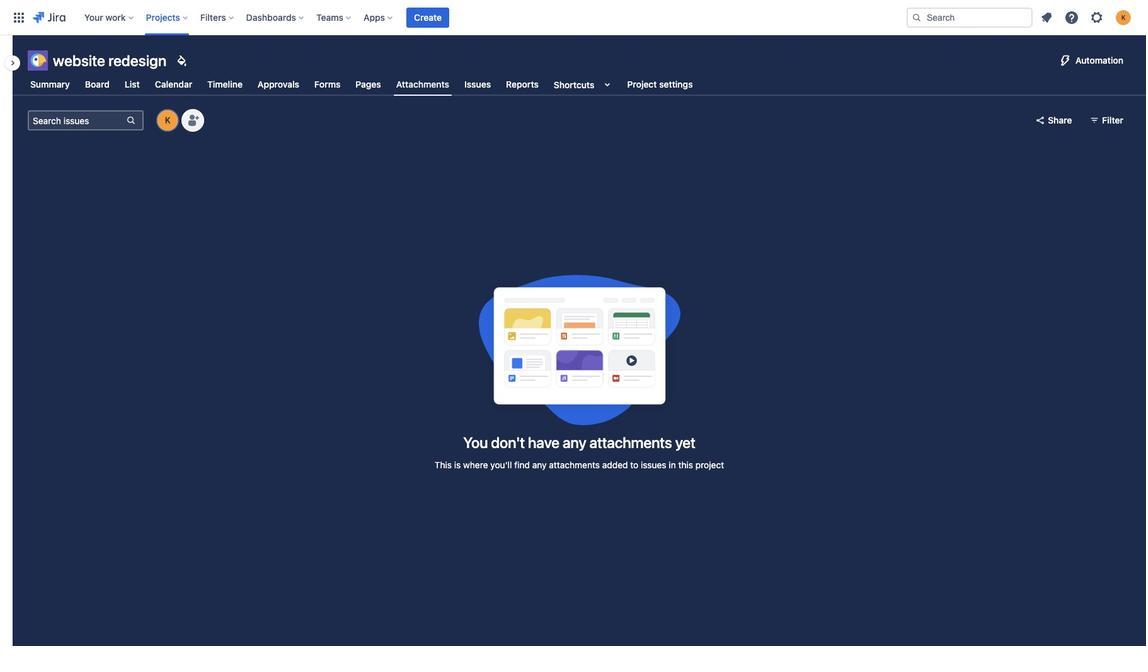 Task type: describe. For each thing, give the bounding box(es) containing it.
filter button
[[1085, 110, 1132, 130]]

filters
[[200, 12, 226, 22]]

automation button
[[1053, 50, 1132, 71]]

list link
[[122, 73, 142, 96]]

project settings link
[[625, 73, 696, 96]]

timeline
[[207, 79, 243, 90]]

you don't have any attachments yet
[[463, 434, 696, 451]]

website
[[53, 52, 105, 69]]

your work button
[[81, 7, 138, 27]]

summary link
[[28, 73, 72, 96]]

calendar link
[[152, 73, 195, 96]]

sidebar navigation image
[[0, 50, 28, 76]]

your profile and settings image
[[1116, 10, 1132, 25]]

share
[[1049, 115, 1073, 125]]

where
[[463, 460, 488, 470]]

dashboards
[[246, 12, 296, 22]]

don't
[[491, 434, 525, 451]]

this
[[435, 460, 452, 470]]

shortcuts
[[554, 79, 595, 90]]

is
[[454, 460, 461, 470]]

appswitcher icon image
[[11, 10, 26, 25]]

settings image
[[1090, 10, 1105, 25]]

apps button
[[360, 7, 398, 27]]

teams button
[[313, 7, 356, 27]]

tab list containing attachments
[[20, 73, 703, 96]]

added
[[603, 460, 628, 470]]

forms link
[[312, 73, 343, 96]]

pages
[[356, 79, 381, 90]]

board link
[[82, 73, 112, 96]]

issues
[[465, 79, 491, 90]]

dashboards button
[[242, 7, 309, 27]]

issues link
[[462, 73, 494, 96]]

search image
[[912, 12, 922, 22]]

project
[[696, 460, 724, 470]]

you'll
[[491, 460, 512, 470]]

this is where you'll find any attachments added to issues in this project
[[435, 460, 724, 470]]

settings
[[660, 79, 693, 90]]

work
[[106, 12, 126, 22]]

automation
[[1076, 55, 1124, 66]]

0 vertical spatial attachments
[[590, 434, 672, 451]]

help image
[[1065, 10, 1080, 25]]

add people image
[[185, 113, 200, 128]]

attachments
[[396, 79, 450, 89]]

automation image
[[1058, 53, 1074, 68]]



Task type: locate. For each thing, give the bounding box(es) containing it.
forms
[[315, 79, 341, 90]]

1 vertical spatial attachments
[[549, 460, 600, 470]]

filters button
[[197, 7, 239, 27]]

projects
[[146, 12, 180, 22]]

attachments down you don't have any attachments yet
[[549, 460, 600, 470]]

have
[[528, 434, 560, 451]]

teams
[[316, 12, 344, 22]]

approvals
[[258, 79, 299, 90]]

Search issues text field
[[29, 112, 125, 129]]

reports
[[506, 79, 539, 90]]

0 horizontal spatial any
[[533, 460, 547, 470]]

set project background image
[[174, 53, 189, 68]]

attachments up to
[[590, 434, 672, 451]]

this
[[679, 460, 693, 470]]

share button
[[1031, 110, 1080, 130]]

pages link
[[353, 73, 384, 96]]

website redesign
[[53, 52, 167, 69]]

0 vertical spatial any
[[563, 434, 587, 451]]

notifications image
[[1040, 10, 1055, 25]]

any
[[563, 434, 587, 451], [533, 460, 547, 470]]

redesign
[[109, 52, 167, 69]]

project settings
[[628, 79, 693, 90]]

apps
[[364, 12, 385, 22]]

1 vertical spatial any
[[533, 460, 547, 470]]

banner
[[0, 0, 1147, 35]]

create
[[414, 12, 442, 22]]

approvals link
[[255, 73, 302, 96]]

tab list
[[20, 73, 703, 96]]

summary
[[30, 79, 70, 90]]

any right find
[[533, 460, 547, 470]]

jira image
[[33, 10, 65, 25], [33, 10, 65, 25]]

reports link
[[504, 73, 541, 96]]

timeline link
[[205, 73, 245, 96]]

you
[[463, 434, 488, 451]]

issues
[[641, 460, 667, 470]]

any up this is where you'll find any attachments added to issues in this project
[[563, 434, 587, 451]]

calendar
[[155, 79, 192, 90]]

yet
[[676, 434, 696, 451]]

project
[[628, 79, 657, 90]]

primary element
[[8, 0, 897, 35]]

shortcuts button
[[552, 73, 618, 96]]

in
[[669, 460, 676, 470]]

banner containing your work
[[0, 0, 1147, 35]]

find
[[515, 460, 530, 470]]

filter
[[1103, 115, 1124, 125]]

to
[[631, 460, 639, 470]]

attachments
[[590, 434, 672, 451], [549, 460, 600, 470]]

list
[[125, 79, 140, 90]]

1 horizontal spatial any
[[563, 434, 587, 451]]

board
[[85, 79, 110, 90]]

your
[[84, 12, 103, 22]]

projects button
[[142, 7, 193, 27]]

create button
[[407, 7, 450, 27]]

Search field
[[907, 7, 1033, 27]]

your work
[[84, 12, 126, 22]]



Task type: vqa. For each thing, say whether or not it's contained in the screenshot.
list item at the top
no



